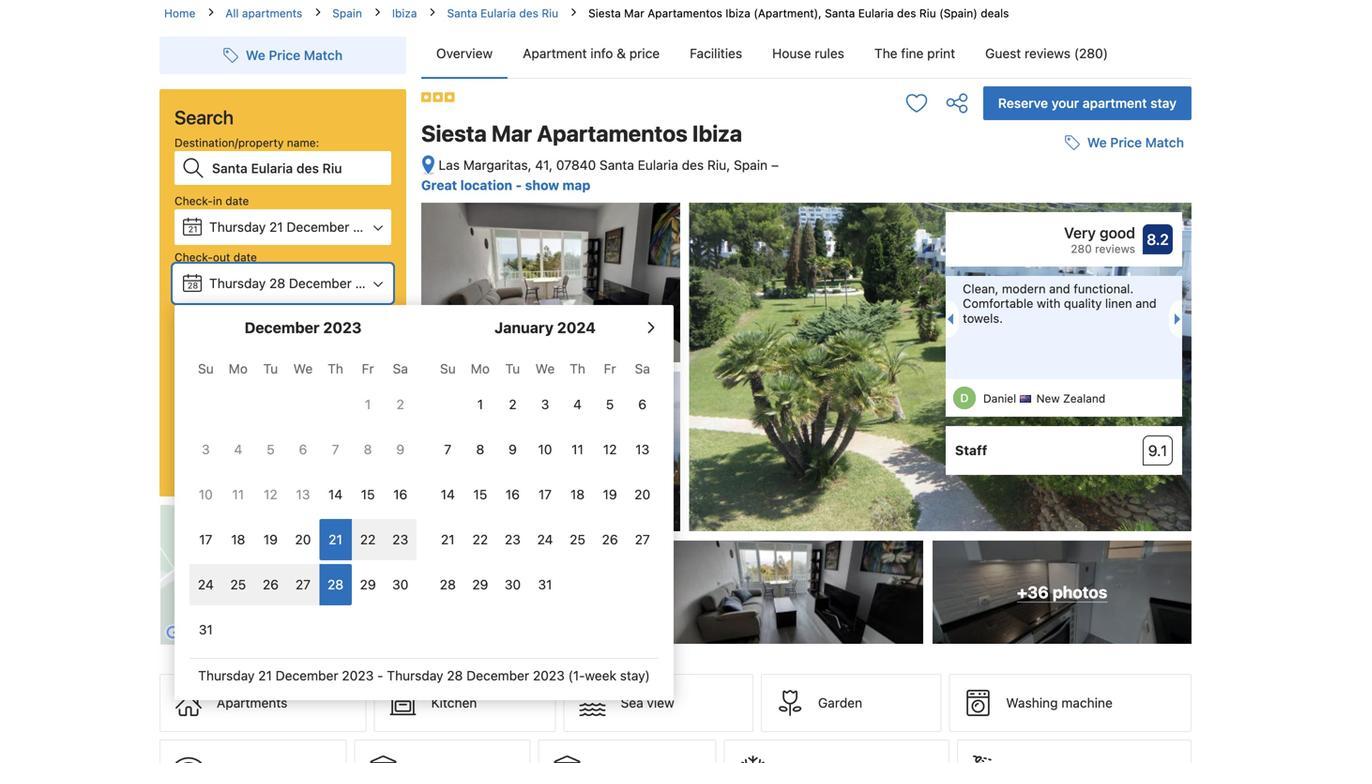 Task type: describe. For each thing, give the bounding box(es) containing it.
31 for the 31 january 2024 checkbox
[[538, 577, 552, 592]]

28 up december 2023
[[269, 275, 285, 291]]

kitchen
[[431, 695, 477, 711]]

27 for 27 january 2024 "option"
[[635, 532, 650, 547]]

25 December 2023 checkbox
[[222, 564, 254, 605]]

sea view button
[[564, 674, 754, 732]]

all apartments
[[226, 7, 302, 20]]

good
[[1100, 224, 1136, 242]]

daniel
[[984, 392, 1017, 405]]

location
[[461, 178, 513, 193]]

apartments button
[[160, 674, 367, 732]]

siesta for siesta mar apartamentos ibiza (apartment), santa eularia des riu (spain) deals
[[589, 7, 621, 20]]

(1-
[[568, 668, 585, 683]]

very
[[1064, 224, 1096, 242]]

match inside search "section"
[[304, 47, 343, 63]]

21 up apartments on the left of page
[[258, 668, 272, 683]]

4 January 2024 checkbox
[[562, 384, 594, 425]]

28 up 1-week stay
[[187, 281, 198, 290]]

reviews inside very good 280 reviews
[[1095, 242, 1136, 255]]

great
[[421, 178, 457, 193]]

18 December 2023 checkbox
[[222, 519, 254, 560]]

new zealand
[[1037, 392, 1106, 405]]

28 cell
[[319, 560, 352, 605]]

13 for 13 december 2023 checkbox
[[296, 487, 310, 502]]

the fine print
[[875, 46, 956, 61]]

1-
[[175, 307, 185, 320]]

6 for 6 january 2024 "option" on the bottom left of the page
[[639, 397, 647, 412]]

31 December 2023 checkbox
[[190, 609, 222, 650]]

18 for 18 december 2023 option
[[231, 532, 245, 547]]

21 December 2023 checkbox
[[319, 519, 352, 560]]

apartments
[[217, 695, 288, 711]]

2023 left (1-
[[533, 668, 565, 683]]

house
[[773, 46, 811, 61]]

29 for 29 option
[[472, 577, 488, 592]]

apartment
[[523, 46, 587, 61]]

siesta for siesta mar apartamentos ibiza
[[421, 120, 487, 146]]

show on map
[[242, 584, 326, 599]]

price for the we price match dropdown button within search "section"
[[269, 47, 301, 63]]

thursday for thursday 28 december 2023
[[209, 275, 266, 291]]

+36
[[1017, 583, 1049, 602]]

apartment
[[1083, 95, 1147, 111]]

linen
[[1106, 296, 1133, 310]]

27 December 2023 checkbox
[[287, 564, 319, 605]]

we price match for the bottommost the we price match dropdown button
[[1088, 135, 1184, 150]]

clean, modern and functional. comfortable with quality linen and towels.
[[963, 282, 1157, 325]]

fine
[[901, 46, 924, 61]]

machine
[[1062, 695, 1113, 711]]

check- for in
[[175, 194, 213, 207]]

10 for 10 january 2024 option
[[538, 442, 552, 457]]

11 December 2023 checkbox
[[222, 474, 254, 515]]

280
[[1071, 242, 1092, 255]]

facilities
[[690, 46, 743, 61]]

search section
[[152, 22, 674, 700]]

3 for 3 december 2023 checkbox
[[202, 442, 210, 457]]

26 December 2023 checkbox
[[254, 564, 287, 605]]

siesta mar apartamentos ibiza (apartment), santa eularia des riu (spain) deals link
[[589, 7, 1009, 20]]

ibiza right the spain link
[[392, 7, 417, 20]]

8 December 2023 checkbox
[[352, 429, 384, 470]]

7 January 2024 checkbox
[[432, 429, 464, 470]]

25 cell
[[222, 560, 254, 605]]

0 vertical spatial week
[[185, 307, 212, 320]]

2 for january 2024
[[509, 397, 517, 412]]

house rules link
[[758, 29, 860, 78]]

21 up thursday 28 december 2023
[[269, 219, 283, 235]]

th for 2023
[[328, 361, 343, 376]]

41,
[[535, 157, 553, 173]]

thursday for thursday 21 december 2023
[[209, 219, 266, 235]]

stay)
[[620, 668, 650, 683]]

home
[[164, 7, 196, 20]]

3 January 2024 checkbox
[[529, 384, 562, 425]]

grid for december
[[190, 350, 417, 650]]

0 horizontal spatial spain
[[333, 7, 362, 20]]

print
[[928, 46, 956, 61]]

info
[[591, 46, 613, 61]]

check-in date
[[175, 194, 249, 207]]

8 for 8 checkbox
[[364, 442, 372, 457]]

–
[[771, 157, 779, 173]]

1 30 from the left
[[392, 577, 409, 592]]

december for thursday 21 december 2023
[[287, 219, 350, 235]]

apartment info & price
[[523, 46, 660, 61]]

15 for the 15 december 2023 checkbox
[[361, 487, 375, 502]]

26 for 26 january 2024 checkbox
[[602, 532, 618, 547]]

20 December 2023 checkbox
[[287, 519, 319, 560]]

we up 3 option
[[536, 361, 555, 376]]

price for the bottommost the we price match dropdown button
[[1111, 135, 1142, 150]]

su for january
[[440, 361, 456, 376]]

28 January 2024 checkbox
[[432, 564, 464, 605]]

6 January 2024 checkbox
[[626, 384, 659, 425]]

garden
[[818, 695, 863, 711]]

stay inside button
[[1151, 95, 1177, 111]]

december for thursday 21 december 2023 - thursday 28 december 2023 (1-week stay)
[[276, 668, 338, 683]]

1 riu from the left
[[542, 7, 559, 20]]

30 December 2023 checkbox
[[384, 564, 417, 605]]

27 for 27 december 2023 checkbox
[[296, 577, 311, 592]]

2 horizontal spatial eularia
[[859, 7, 894, 20]]

riu,
[[708, 157, 730, 173]]

(apartment),
[[754, 7, 822, 20]]

facilities link
[[675, 29, 758, 78]]

mo for december
[[229, 361, 248, 376]]

price
[[630, 46, 660, 61]]

27 January 2024 checkbox
[[626, 519, 659, 560]]

&
[[617, 46, 626, 61]]

map inside search "section"
[[299, 584, 326, 599]]

20 for the 20 january 2024 option
[[635, 487, 651, 502]]

january
[[495, 319, 554, 336]]

19 for 19 january 2024 option
[[603, 487, 617, 502]]

28 up kitchen
[[447, 668, 463, 683]]

functional.
[[1074, 282, 1134, 296]]

scored 8.2 element
[[1143, 224, 1173, 254]]

23 cell
[[384, 515, 417, 560]]

santa inside santa eularia des riu link
[[447, 7, 477, 20]]

washing machine
[[1006, 695, 1113, 711]]

17 for 17 january 2024 checkbox
[[539, 487, 552, 502]]

1 December 2023 checkbox
[[352, 384, 384, 425]]

1-week stay
[[175, 307, 238, 320]]

guest
[[986, 46, 1021, 61]]

towels.
[[963, 311, 1003, 325]]

home link
[[164, 5, 196, 22]]

december up kitchen
[[467, 668, 529, 683]]

1 16 from the left
[[393, 487, 408, 502]]

2 horizontal spatial des
[[897, 7, 917, 20]]

1 vertical spatial we price match button
[[1058, 126, 1192, 160]]

14 for the 14 checkbox
[[328, 487, 343, 502]]

14 for 14 january 2024 checkbox
[[441, 487, 455, 502]]

margaritas,
[[463, 157, 532, 173]]

comfortable
[[963, 296, 1034, 310]]

23 December 2023 checkbox
[[384, 519, 417, 560]]

12 December 2023 checkbox
[[254, 474, 287, 515]]

1 horizontal spatial match
[[1146, 135, 1184, 150]]

name:
[[287, 136, 319, 149]]

0 horizontal spatial and
[[1049, 282, 1071, 296]]

december for thursday 28 december 2023
[[289, 275, 352, 291]]

9 for 9 january 2024 option
[[509, 442, 517, 457]]

11 January 2024 checkbox
[[562, 429, 594, 470]]

thursday up kitchen
[[387, 668, 444, 683]]

show
[[242, 584, 276, 599]]

mar for siesta mar apartamentos ibiza
[[492, 120, 532, 146]]

31 January 2024 checkbox
[[529, 564, 562, 605]]

21 inside option
[[441, 532, 455, 547]]

9 for '9' checkbox
[[396, 442, 405, 457]]

20 January 2024 checkbox
[[626, 474, 659, 515]]

20 for 20 december 2023 option
[[295, 532, 311, 547]]

28 inside option
[[440, 577, 456, 592]]

with
[[1037, 296, 1061, 310]]

check- for out
[[175, 251, 213, 264]]

18 for 18 january 2024 option
[[571, 487, 585, 502]]

4 December 2023 checkbox
[[222, 429, 254, 470]]

las
[[439, 157, 460, 173]]

apartments
[[242, 7, 302, 20]]

7 for 7 january 2024 option
[[444, 442, 452, 457]]

we down all apartments
[[246, 47, 265, 63]]

las margaritas, 41, 07840 santa eularia des riu, spain – great location - show map
[[421, 157, 779, 193]]

all
[[226, 7, 239, 20]]

santa eularia des riu link
[[447, 5, 559, 22]]

24 for the 24 december 2023 "option"
[[198, 577, 214, 592]]

tu for january 2024
[[505, 361, 520, 376]]

clean,
[[963, 282, 999, 296]]

very good 280 reviews
[[1064, 224, 1136, 255]]

26 for 26 option
[[263, 577, 279, 592]]

(280)
[[1075, 46, 1108, 61]]

25 for 25 january 2024 checkbox on the bottom left of page
[[570, 532, 586, 547]]

22 for 22 checkbox
[[473, 532, 488, 547]]

13 January 2024 checkbox
[[626, 429, 659, 470]]

siesta mar apartamentos ibiza
[[421, 120, 742, 146]]

5 for 5 january 2024 option
[[606, 397, 614, 412]]

6 for "6 december 2023" checkbox
[[299, 442, 307, 457]]

th for 2024
[[570, 361, 586, 376]]

siesta mar apartamentos ibiza (apartment), santa eularia des riu (spain) deals
[[589, 7, 1009, 20]]

23 January 2024 checkbox
[[497, 519, 529, 560]]

9.1
[[1149, 442, 1168, 460]]

apartment info & price link
[[508, 29, 675, 78]]

26 cell
[[254, 560, 287, 605]]

quality
[[1064, 296, 1102, 310]]

2 January 2024 checkbox
[[497, 384, 529, 425]]

overview link
[[421, 29, 508, 78]]

0 horizontal spatial search
[[175, 106, 234, 128]]

12 for 12 january 2024 option
[[603, 442, 617, 457]]

scored 9.1 element
[[1143, 436, 1173, 466]]

apartamentos for siesta mar apartamentos ibiza
[[537, 120, 688, 146]]

15 December 2023 checkbox
[[352, 474, 384, 515]]

zealand
[[1063, 392, 1106, 405]]

grid for january
[[432, 350, 659, 605]]

click to open map view image
[[421, 155, 436, 176]]

washing
[[1006, 695, 1058, 711]]

modern
[[1002, 282, 1046, 296]]

your
[[1052, 95, 1080, 111]]

21 January 2024 checkbox
[[432, 519, 464, 560]]

4 for 4 december 2023 checkbox
[[234, 442, 242, 457]]

25 January 2024 checkbox
[[562, 519, 594, 560]]

11 for '11 january 2024' checkbox
[[572, 442, 584, 457]]

deals
[[981, 7, 1009, 20]]

22 December 2023 checkbox
[[352, 519, 384, 560]]

mo for january
[[471, 361, 490, 376]]

thursday 21 december 2023
[[209, 219, 385, 235]]

out
[[213, 251, 230, 264]]

17 January 2024 checkbox
[[529, 474, 562, 515]]

24 for 24 option
[[537, 532, 553, 547]]

search button
[[175, 429, 391, 474]]

we price match button inside search "section"
[[216, 38, 350, 72]]

next image
[[1175, 314, 1186, 325]]

1 horizontal spatial week
[[585, 668, 617, 683]]

kitchen button
[[374, 674, 556, 732]]



Task type: vqa. For each thing, say whether or not it's contained in the screenshot.
international
no



Task type: locate. For each thing, give the bounding box(es) containing it.
price inside search "section"
[[269, 47, 301, 63]]

grid
[[190, 350, 417, 650], [432, 350, 659, 605]]

0 vertical spatial search
[[175, 106, 234, 128]]

eularia
[[481, 7, 516, 20], [859, 7, 894, 20], [638, 157, 679, 173]]

0 horizontal spatial match
[[304, 47, 343, 63]]

1 29 from the left
[[360, 577, 376, 592]]

santa up overview
[[447, 7, 477, 20]]

1 horizontal spatial th
[[570, 361, 586, 376]]

21 cell
[[319, 515, 352, 560]]

riu
[[542, 7, 559, 20], [920, 7, 936, 20]]

9 inside 9 january 2024 option
[[509, 442, 517, 457]]

eularia up the
[[859, 7, 894, 20]]

0 vertical spatial 12
[[603, 442, 617, 457]]

9 right 8 checkbox
[[396, 442, 405, 457]]

january 2024
[[495, 319, 596, 336]]

+36 photos
[[1017, 583, 1108, 602]]

2023 down thursday 28 december 2023
[[323, 319, 362, 336]]

1 horizontal spatial 30
[[505, 577, 521, 592]]

14 right 13 december 2023 checkbox
[[328, 487, 343, 502]]

1 2 from the left
[[397, 397, 404, 412]]

destination/property
[[175, 136, 284, 149]]

2 8 from the left
[[476, 442, 485, 457]]

mar up price
[[624, 7, 645, 20]]

13 for the "13 january 2024" option
[[636, 442, 650, 457]]

10 January 2024 checkbox
[[529, 429, 562, 470]]

19 January 2024 checkbox
[[594, 474, 626, 515]]

2 23 from the left
[[505, 532, 521, 547]]

1 tu from the left
[[263, 361, 278, 376]]

10 left 11 option
[[199, 487, 213, 502]]

10 for 10 december 2023 'checkbox' in the bottom of the page
[[199, 487, 213, 502]]

8.2
[[1147, 231, 1169, 248]]

0 vertical spatial 5
[[606, 397, 614, 412]]

17 left 18 january 2024 option
[[539, 487, 552, 502]]

stay inside search "section"
[[216, 307, 238, 320]]

match down apartment
[[1146, 135, 1184, 150]]

1 horizontal spatial -
[[516, 178, 522, 193]]

2 check- from the top
[[175, 251, 213, 264]]

22 right 21 checkbox
[[360, 532, 376, 547]]

mo down 1-week stay
[[229, 361, 248, 376]]

1 7 from the left
[[332, 442, 339, 457]]

reviews left "(280)"
[[1025, 46, 1071, 61]]

9 December 2023 checkbox
[[384, 429, 417, 470]]

27 inside 27 december 2023 checkbox
[[296, 577, 311, 592]]

2023 for thursday 28 december 2023
[[355, 275, 387, 291]]

17 December 2023 checkbox
[[190, 519, 222, 560]]

2 2 from the left
[[509, 397, 517, 412]]

0 vertical spatial spain
[[333, 7, 362, 20]]

view
[[647, 695, 675, 711]]

1 vertical spatial apartamentos
[[537, 120, 688, 146]]

1 horizontal spatial 14
[[441, 487, 455, 502]]

0 vertical spatial 27
[[635, 532, 650, 547]]

12 left 13 december 2023 checkbox
[[264, 487, 278, 502]]

22 cell
[[352, 515, 384, 560]]

11 for 11 option
[[232, 487, 244, 502]]

destination/property name:
[[175, 136, 319, 149]]

18 January 2024 checkbox
[[562, 474, 594, 515]]

search up destination/property
[[175, 106, 234, 128]]

- inside search "section"
[[377, 668, 383, 683]]

0 horizontal spatial price
[[269, 47, 301, 63]]

1 vertical spatial 10
[[199, 487, 213, 502]]

24 inside option
[[537, 532, 553, 547]]

map
[[563, 178, 591, 193], [299, 584, 326, 599]]

27 cell
[[287, 560, 319, 605]]

riu left (spain)
[[920, 7, 936, 20]]

23 inside 23 option
[[505, 532, 521, 547]]

garden button
[[761, 674, 942, 732]]

5 inside option
[[267, 442, 275, 457]]

3 for 3 option
[[541, 397, 549, 412]]

1 horizontal spatial 17
[[539, 487, 552, 502]]

1 vertical spatial we price match
[[1088, 135, 1184, 150]]

2 30 from the left
[[505, 577, 521, 592]]

11 inside checkbox
[[572, 442, 584, 457]]

29 inside option
[[360, 577, 376, 592]]

0 horizontal spatial 22
[[360, 532, 376, 547]]

23 right '22 december 2023' option
[[393, 532, 408, 547]]

check-out date
[[175, 251, 257, 264]]

0 horizontal spatial santa
[[447, 7, 477, 20]]

(spain)
[[940, 7, 978, 20]]

check- up the check-out date
[[175, 194, 213, 207]]

1 left the 2 january 2024 checkbox
[[477, 397, 483, 412]]

27 inside 27 january 2024 "option"
[[635, 532, 650, 547]]

siesta up las
[[421, 120, 487, 146]]

0 vertical spatial stay
[[1151, 95, 1177, 111]]

0 horizontal spatial 19
[[264, 532, 278, 547]]

2023 down 29 option at the bottom left of the page
[[342, 668, 374, 683]]

8 inside 8 checkbox
[[364, 442, 372, 457]]

2023 up december 2023
[[355, 275, 387, 291]]

9 inside checkbox
[[396, 442, 405, 457]]

su up 7 january 2024 option
[[440, 361, 456, 376]]

9 January 2024 checkbox
[[497, 429, 529, 470]]

1 horizontal spatial 18
[[571, 487, 585, 502]]

sa up 6 january 2024 "option" on the bottom left of the page
[[635, 361, 650, 376]]

22 inside option
[[360, 532, 376, 547]]

santa up rules
[[825, 7, 855, 20]]

stay right apartment
[[1151, 95, 1177, 111]]

2 th from the left
[[570, 361, 586, 376]]

2 horizontal spatial santa
[[825, 7, 855, 20]]

18
[[571, 487, 585, 502], [231, 532, 245, 547]]

22 January 2024 checkbox
[[464, 519, 497, 560]]

1 horizontal spatial 13
[[636, 442, 650, 457]]

1 January 2024 checkbox
[[464, 384, 497, 425]]

2 sa from the left
[[635, 361, 650, 376]]

24 cell
[[190, 560, 222, 605]]

31
[[538, 577, 552, 592], [199, 622, 213, 637]]

2 right 1 option
[[397, 397, 404, 412]]

+36 photos link
[[933, 541, 1192, 644]]

2 grid from the left
[[432, 350, 659, 605]]

december up apartments on the left of page
[[276, 668, 338, 683]]

1 for december 2023
[[365, 397, 371, 412]]

tu down december 2023
[[263, 361, 278, 376]]

25 inside cell
[[230, 577, 246, 592]]

25 left 26 january 2024 checkbox
[[570, 532, 586, 547]]

apartamentos
[[648, 7, 723, 20], [537, 120, 688, 146]]

1 vertical spatial 4
[[234, 442, 242, 457]]

15 inside checkbox
[[361, 487, 375, 502]]

previous image
[[942, 314, 954, 325]]

0 horizontal spatial 6
[[299, 442, 307, 457]]

1 inside option
[[477, 397, 483, 412]]

22 inside checkbox
[[473, 532, 488, 547]]

december up thursday 28 december 2023
[[287, 219, 350, 235]]

1 horizontal spatial 6
[[639, 397, 647, 412]]

29 inside option
[[472, 577, 488, 592]]

15 left 16 checkbox
[[473, 487, 487, 502]]

26 right 25 january 2024 checkbox on the bottom left of page
[[602, 532, 618, 547]]

16 December 2023 checkbox
[[384, 474, 417, 515]]

19 right 18 december 2023 option
[[264, 532, 278, 547]]

2023 for thursday 21 december 2023
[[353, 219, 385, 235]]

5 for 5 option
[[267, 442, 275, 457]]

26 January 2024 checkbox
[[594, 519, 626, 560]]

3 inside checkbox
[[202, 442, 210, 457]]

0 horizontal spatial 16
[[393, 487, 408, 502]]

6
[[639, 397, 647, 412], [299, 442, 307, 457]]

0 horizontal spatial fr
[[362, 361, 374, 376]]

6 inside checkbox
[[299, 442, 307, 457]]

we price match inside search "section"
[[246, 47, 343, 63]]

stay right 1-
[[216, 307, 238, 320]]

1 horizontal spatial 22
[[473, 532, 488, 547]]

2024
[[557, 319, 596, 336]]

13 inside the "13 january 2024" option
[[636, 442, 650, 457]]

map down 07840
[[563, 178, 591, 193]]

thursday down out
[[209, 275, 266, 291]]

21 left 22 checkbox
[[441, 532, 455, 547]]

20 right 19 january 2024 option
[[635, 487, 651, 502]]

0 vertical spatial match
[[304, 47, 343, 63]]

2 tu from the left
[[505, 361, 520, 376]]

0 horizontal spatial des
[[519, 7, 539, 20]]

15 inside option
[[473, 487, 487, 502]]

2 7 from the left
[[444, 442, 452, 457]]

5 inside option
[[606, 397, 614, 412]]

0 horizontal spatial 14
[[328, 487, 343, 502]]

1 23 from the left
[[393, 532, 408, 547]]

16 January 2024 checkbox
[[497, 474, 529, 515]]

mar
[[624, 7, 645, 20], [492, 120, 532, 146]]

0 vertical spatial 17
[[539, 487, 552, 502]]

1 mo from the left
[[229, 361, 248, 376]]

date right out
[[233, 251, 257, 264]]

24 inside "option"
[[198, 577, 214, 592]]

5
[[606, 397, 614, 412], [267, 442, 275, 457]]

2 riu from the left
[[920, 7, 936, 20]]

23 inside 23 december 2023 option
[[393, 532, 408, 547]]

1 vertical spatial 12
[[264, 487, 278, 502]]

price down apartments in the top left of the page
[[269, 47, 301, 63]]

29 January 2024 checkbox
[[464, 564, 497, 605]]

11 right 10 january 2024 option
[[572, 442, 584, 457]]

0 horizontal spatial 29
[[360, 577, 376, 592]]

2
[[397, 397, 404, 412], [509, 397, 517, 412]]

0 vertical spatial 19
[[603, 487, 617, 502]]

thursday down the "in"
[[209, 219, 266, 235]]

1 15 from the left
[[361, 487, 375, 502]]

3 inside option
[[541, 397, 549, 412]]

14
[[328, 487, 343, 502], [441, 487, 455, 502]]

fr
[[362, 361, 374, 376], [604, 361, 616, 376]]

0 horizontal spatial eularia
[[481, 7, 516, 20]]

1 vertical spatial stay
[[216, 307, 238, 320]]

sa for 2023
[[393, 361, 408, 376]]

1 horizontal spatial des
[[682, 157, 704, 173]]

1 vertical spatial 19
[[264, 532, 278, 547]]

0 horizontal spatial grid
[[190, 350, 417, 650]]

1 vertical spatial 18
[[231, 532, 245, 547]]

13 December 2023 checkbox
[[287, 474, 319, 515]]

0 vertical spatial 3
[[541, 397, 549, 412]]

10 inside option
[[538, 442, 552, 457]]

- down 29 option at the bottom left of the page
[[377, 668, 383, 683]]

8 for 8 option
[[476, 442, 485, 457]]

18 inside 18 december 2023 option
[[231, 532, 245, 547]]

spain link
[[333, 5, 362, 22]]

6 right 5 option
[[299, 442, 307, 457]]

rated very good element
[[955, 222, 1136, 244]]

reviews
[[1025, 46, 1071, 61], [1095, 242, 1136, 255]]

2 1 from the left
[[477, 397, 483, 412]]

12 January 2024 checkbox
[[594, 429, 626, 470]]

26
[[602, 532, 618, 547], [263, 577, 279, 592]]

5 left "6 december 2023" checkbox
[[267, 442, 275, 457]]

thursday for thursday 21 december 2023 - thursday 28 december 2023 (1-week stay)
[[198, 668, 255, 683]]

16 right the 15 december 2023 checkbox
[[393, 487, 408, 502]]

0 horizontal spatial 2
[[397, 397, 404, 412]]

guest reviews (280)
[[986, 46, 1108, 61]]

week down the check-out date
[[185, 307, 212, 320]]

1 vertical spatial 24
[[198, 577, 214, 592]]

07840
[[556, 157, 596, 173]]

show
[[525, 178, 559, 193]]

overview
[[436, 46, 493, 61]]

2 mo from the left
[[471, 361, 490, 376]]

2 14 from the left
[[441, 487, 455, 502]]

1 horizontal spatial spain
[[734, 157, 768, 173]]

12 inside option
[[603, 442, 617, 457]]

2 29 from the left
[[472, 577, 488, 592]]

1 horizontal spatial 31
[[538, 577, 552, 592]]

8 right 7 checkbox
[[364, 442, 372, 457]]

reserve
[[998, 95, 1049, 111]]

29 December 2023 checkbox
[[352, 564, 384, 605]]

1 grid from the left
[[190, 350, 417, 650]]

sea view
[[621, 695, 675, 711]]

1 horizontal spatial santa
[[600, 157, 634, 173]]

we price match down apartments in the top left of the page
[[246, 47, 343, 63]]

ibiza link
[[392, 5, 417, 22]]

spain left –
[[734, 157, 768, 173]]

7 December 2023 checkbox
[[319, 429, 352, 470]]

december down thursday 28 december 2023
[[245, 319, 320, 336]]

30 January 2024 checkbox
[[497, 564, 529, 605]]

- inside las margaritas, 41, 07840 santa eularia des riu, spain – great location - show map
[[516, 178, 522, 193]]

1 horizontal spatial 2
[[509, 397, 517, 412]]

1 sa from the left
[[393, 361, 408, 376]]

8 inside 8 option
[[476, 442, 485, 457]]

31 for 31 december 2023 checkbox
[[199, 622, 213, 637]]

su for december
[[198, 361, 214, 376]]

1 vertical spatial reviews
[[1095, 242, 1136, 255]]

1 horizontal spatial 12
[[603, 442, 617, 457]]

23 for 23 december 2023 option
[[393, 532, 408, 547]]

date for check-out date
[[233, 251, 257, 264]]

29 right 28 december 2023 checkbox
[[360, 577, 376, 592]]

date for check-in date
[[225, 194, 249, 207]]

3 December 2023 checkbox
[[190, 429, 222, 470]]

30 right 29 option
[[505, 577, 521, 592]]

all apartments link
[[226, 5, 302, 22]]

thursday
[[209, 219, 266, 235], [209, 275, 266, 291], [198, 668, 255, 683], [387, 668, 444, 683]]

1
[[365, 397, 371, 412], [477, 397, 483, 412]]

24 December 2023 checkbox
[[190, 564, 222, 605]]

18 right 17 december 2023 option
[[231, 532, 245, 547]]

0 horizontal spatial 24
[[198, 577, 214, 592]]

date right the "in"
[[225, 194, 249, 207]]

we down reserve your apartment stay button
[[1088, 135, 1107, 150]]

1 fr from the left
[[362, 361, 374, 376]]

apartamentos for siesta mar apartamentos ibiza (apartment), santa eularia des riu (spain) deals
[[648, 7, 723, 20]]

tu up the 2 january 2024 checkbox
[[505, 361, 520, 376]]

1 horizontal spatial mo
[[471, 361, 490, 376]]

19 inside 19 january 2024 option
[[603, 487, 617, 502]]

27 right on
[[296, 577, 311, 592]]

23
[[393, 532, 408, 547], [505, 532, 521, 547]]

1 vertical spatial 27
[[296, 577, 311, 592]]

3 left 4 december 2023 checkbox
[[202, 442, 210, 457]]

search inside "button"
[[259, 443, 307, 460]]

date
[[225, 194, 249, 207], [233, 251, 257, 264]]

7 inside option
[[444, 442, 452, 457]]

1 inside 1 option
[[365, 397, 371, 412]]

1 vertical spatial 20
[[295, 532, 311, 547]]

0 horizontal spatial th
[[328, 361, 343, 376]]

0 horizontal spatial we price match button
[[216, 38, 350, 72]]

sa
[[393, 361, 408, 376], [635, 361, 650, 376]]

show on map button
[[160, 504, 408, 646], [227, 575, 341, 609]]

map right on
[[299, 584, 326, 599]]

0 vertical spatial -
[[516, 178, 522, 193]]

18 inside 18 january 2024 option
[[571, 487, 585, 502]]

search
[[175, 106, 234, 128], [259, 443, 307, 460]]

fr up 5 january 2024 option
[[604, 361, 616, 376]]

28
[[269, 275, 285, 291], [187, 281, 198, 290], [328, 577, 344, 592], [440, 577, 456, 592], [447, 668, 463, 683]]

guest reviews (280) link
[[971, 29, 1123, 78]]

reserve your apartment stay button
[[983, 86, 1192, 120]]

2023 for thursday 21 december 2023 - thursday 28 december 2023 (1-week stay)
[[342, 668, 374, 683]]

eularia up overview
[[481, 7, 516, 20]]

11
[[572, 442, 584, 457], [232, 487, 244, 502]]

0 horizontal spatial su
[[198, 361, 214, 376]]

9 right 8 option
[[509, 442, 517, 457]]

2 22 from the left
[[473, 532, 488, 547]]

2 16 from the left
[[506, 487, 520, 502]]

28 left 29 option
[[440, 577, 456, 592]]

0 horizontal spatial 23
[[393, 532, 408, 547]]

great location - show map button
[[421, 178, 591, 193]]

21 left '22 december 2023' option
[[329, 532, 342, 547]]

26 inside 26 january 2024 checkbox
[[602, 532, 618, 547]]

0 horizontal spatial 13
[[296, 487, 310, 502]]

19 inside 19 december 2023 checkbox
[[264, 532, 278, 547]]

5 December 2023 checkbox
[[254, 429, 287, 470]]

15 January 2024 checkbox
[[464, 474, 497, 515]]

week left stay)
[[585, 668, 617, 683]]

riu up apartment
[[542, 7, 559, 20]]

15
[[361, 487, 375, 502], [473, 487, 487, 502]]

1 horizontal spatial siesta
[[589, 7, 621, 20]]

24 January 2024 checkbox
[[529, 519, 562, 560]]

15 for 15 option
[[473, 487, 487, 502]]

1 left 2 option
[[365, 397, 371, 412]]

14 January 2024 checkbox
[[432, 474, 464, 515]]

0 vertical spatial 10
[[538, 442, 552, 457]]

0 vertical spatial 31
[[538, 577, 552, 592]]

1 for january 2024
[[477, 397, 483, 412]]

1 su from the left
[[198, 361, 214, 376]]

0 vertical spatial siesta
[[589, 7, 621, 20]]

1 horizontal spatial fr
[[604, 361, 616, 376]]

we down december 2023
[[294, 361, 313, 376]]

santa inside las margaritas, 41, 07840 santa eularia des riu, spain – great location - show map
[[600, 157, 634, 173]]

0 vertical spatial map
[[563, 178, 591, 193]]

the fine print link
[[860, 29, 971, 78]]

-
[[516, 178, 522, 193], [377, 668, 383, 683]]

1 vertical spatial 11
[[232, 487, 244, 502]]

match down the spain link
[[304, 47, 343, 63]]

0 horizontal spatial reviews
[[1025, 46, 1071, 61]]

13
[[636, 442, 650, 457], [296, 487, 310, 502]]

map inside las margaritas, 41, 07840 santa eularia des riu, spain – great location - show map
[[563, 178, 591, 193]]

28 December 2023 checkbox
[[319, 564, 352, 605]]

spain inside las margaritas, 41, 07840 santa eularia des riu, spain – great location - show map
[[734, 157, 768, 173]]

17 inside 17 december 2023 option
[[199, 532, 212, 547]]

8 January 2024 checkbox
[[464, 429, 497, 470]]

fr for 2023
[[362, 361, 374, 376]]

1 horizontal spatial eularia
[[638, 157, 679, 173]]

0 horizontal spatial riu
[[542, 7, 559, 20]]

27
[[635, 532, 650, 547], [296, 577, 311, 592]]

mo
[[229, 361, 248, 376], [471, 361, 490, 376]]

1 vertical spatial check-
[[175, 251, 213, 264]]

23 for 23 option
[[505, 532, 521, 547]]

eularia inside las margaritas, 41, 07840 santa eularia des riu, spain – great location - show map
[[638, 157, 679, 173]]

2 15 from the left
[[473, 487, 487, 502]]

siesta up info
[[589, 7, 621, 20]]

19 for 19 december 2023 checkbox
[[264, 532, 278, 547]]

0 horizontal spatial mar
[[492, 120, 532, 146]]

12 inside checkbox
[[264, 487, 278, 502]]

4 inside option
[[574, 397, 582, 412]]

10 December 2023 checkbox
[[190, 474, 222, 515]]

ibiza for siesta mar apartamentos ibiza
[[693, 120, 742, 146]]

1 horizontal spatial 19
[[603, 487, 617, 502]]

3
[[541, 397, 549, 412], [202, 442, 210, 457]]

des inside las margaritas, 41, 07840 santa eularia des riu, spain – great location - show map
[[682, 157, 704, 173]]

thursday up apartments on the left of page
[[198, 668, 255, 683]]

ibiza up 'facilities' on the top of page
[[726, 7, 751, 20]]

1 horizontal spatial 9
[[509, 442, 517, 457]]

ibiza for siesta mar apartamentos ibiza (apartment), santa eularia des riu (spain) deals
[[726, 7, 751, 20]]

4 inside checkbox
[[234, 442, 242, 457]]

25 right the 24 december 2023 "option"
[[230, 577, 246, 592]]

2 9 from the left
[[509, 442, 517, 457]]

1 horizontal spatial su
[[440, 361, 456, 376]]

0 vertical spatial 25
[[570, 532, 586, 547]]

2 December 2023 checkbox
[[384, 384, 417, 425]]

1 vertical spatial 13
[[296, 487, 310, 502]]

5 January 2024 checkbox
[[594, 384, 626, 425]]

0 horizontal spatial 31
[[199, 622, 213, 637]]

house rules
[[773, 46, 845, 61]]

1 vertical spatial match
[[1146, 135, 1184, 150]]

29 for 29 option at the bottom left of the page
[[360, 577, 376, 592]]

spain left ibiza link
[[333, 7, 362, 20]]

we price match button down apartment
[[1058, 126, 1192, 160]]

28 inside checkbox
[[328, 577, 344, 592]]

new
[[1037, 392, 1060, 405]]

1 9 from the left
[[396, 442, 405, 457]]

0 horizontal spatial 17
[[199, 532, 212, 547]]

1 horizontal spatial and
[[1136, 296, 1157, 310]]

12 for 12 checkbox
[[264, 487, 278, 502]]

6 December 2023 checkbox
[[287, 429, 319, 470]]

4 right 3 option
[[574, 397, 582, 412]]

14 December 2023 checkbox
[[319, 474, 352, 515]]

17 for 17 december 2023 option
[[199, 532, 212, 547]]

0 horizontal spatial 7
[[332, 442, 339, 457]]

1 vertical spatial price
[[1111, 135, 1142, 150]]

26 inside 26 option
[[263, 577, 279, 592]]

2 fr from the left
[[604, 361, 616, 376]]

1 th from the left
[[328, 361, 343, 376]]

1 vertical spatial 26
[[263, 577, 279, 592]]

1 8 from the left
[[364, 442, 372, 457]]

check- up 1-week stay
[[175, 251, 213, 264]]

10
[[538, 442, 552, 457], [199, 487, 213, 502]]

2 su from the left
[[440, 361, 456, 376]]

check-
[[175, 194, 213, 207], [175, 251, 213, 264]]

2 inside option
[[397, 397, 404, 412]]

0 vertical spatial price
[[269, 47, 301, 63]]

sa for 2024
[[635, 361, 650, 376]]

2 inside checkbox
[[509, 397, 517, 412]]

1 horizontal spatial reviews
[[1095, 242, 1136, 255]]

Where are you going? field
[[205, 151, 391, 185]]

spain
[[333, 7, 362, 20], [734, 157, 768, 173]]

we price match down apartment
[[1088, 135, 1184, 150]]

fr for 2024
[[604, 361, 616, 376]]

0 vertical spatial 18
[[571, 487, 585, 502]]

th up 4 january 2024 option
[[570, 361, 586, 376]]

16 right 15 option
[[506, 487, 520, 502]]

11 inside option
[[232, 487, 244, 502]]

0 horizontal spatial 25
[[230, 577, 246, 592]]

sea
[[621, 695, 644, 711]]

21 inside checkbox
[[329, 532, 342, 547]]

1 22 from the left
[[360, 532, 376, 547]]

4 for 4 january 2024 option
[[574, 397, 582, 412]]

- left show
[[516, 178, 522, 193]]

washing machine button
[[949, 674, 1192, 732]]

ibiza
[[392, 7, 417, 20], [726, 7, 751, 20], [693, 120, 742, 146]]

1 vertical spatial 31
[[199, 622, 213, 637]]

reviews down good
[[1095, 242, 1136, 255]]

19 right 18 january 2024 option
[[603, 487, 617, 502]]

siesta
[[589, 7, 621, 20], [421, 120, 487, 146]]

19 December 2023 checkbox
[[254, 519, 287, 560]]

match
[[304, 47, 343, 63], [1146, 135, 1184, 150]]

13 inside 13 december 2023 checkbox
[[296, 487, 310, 502]]

we price match for the we price match dropdown button within search "section"
[[246, 47, 343, 63]]

1 horizontal spatial 1
[[477, 397, 483, 412]]

0 vertical spatial 11
[[572, 442, 584, 457]]

0 horizontal spatial map
[[299, 584, 326, 599]]

13 right 12 checkbox
[[296, 487, 310, 502]]

29 right "28" option
[[472, 577, 488, 592]]

6 inside "option"
[[639, 397, 647, 412]]

santa right 07840
[[600, 157, 634, 173]]

su down 1-week stay
[[198, 361, 214, 376]]

1 vertical spatial 25
[[230, 577, 246, 592]]

10 inside 'checkbox'
[[199, 487, 213, 502]]

1 horizontal spatial tu
[[505, 361, 520, 376]]

1 1 from the left
[[365, 397, 371, 412]]

10 right 9 january 2024 option
[[538, 442, 552, 457]]

7 for 7 checkbox
[[332, 442, 339, 457]]

reviews inside guest reviews (280) link
[[1025, 46, 1071, 61]]

17 inside 17 january 2024 checkbox
[[539, 487, 552, 502]]

1 check- from the top
[[175, 194, 213, 207]]

santa eularia des riu
[[447, 7, 559, 20]]

1 horizontal spatial 5
[[606, 397, 614, 412]]

1 14 from the left
[[328, 487, 343, 502]]

we price match button down apartments in the top left of the page
[[216, 38, 350, 72]]

december
[[287, 219, 350, 235], [289, 275, 352, 291], [245, 319, 320, 336], [276, 668, 338, 683], [467, 668, 529, 683]]

22 for '22 december 2023' option
[[360, 532, 376, 547]]

20
[[635, 487, 651, 502], [295, 532, 311, 547]]

1 horizontal spatial 24
[[537, 532, 553, 547]]

the
[[875, 46, 898, 61]]

7 inside checkbox
[[332, 442, 339, 457]]

rules
[[815, 46, 845, 61]]

25 for 25 checkbox on the left of the page
[[230, 577, 246, 592]]

and right linen
[[1136, 296, 1157, 310]]

mar for siesta mar apartamentos ibiza (apartment), santa eularia des riu (spain) deals
[[624, 7, 645, 20]]

0 vertical spatial we price match
[[246, 47, 343, 63]]

7
[[332, 442, 339, 457], [444, 442, 452, 457]]

24 right 23 option
[[537, 532, 553, 547]]

tu for december 2023
[[263, 361, 278, 376]]

12
[[603, 442, 617, 457], [264, 487, 278, 502]]

2 for december 2023
[[397, 397, 404, 412]]

21 down check-in date
[[188, 224, 198, 234]]



